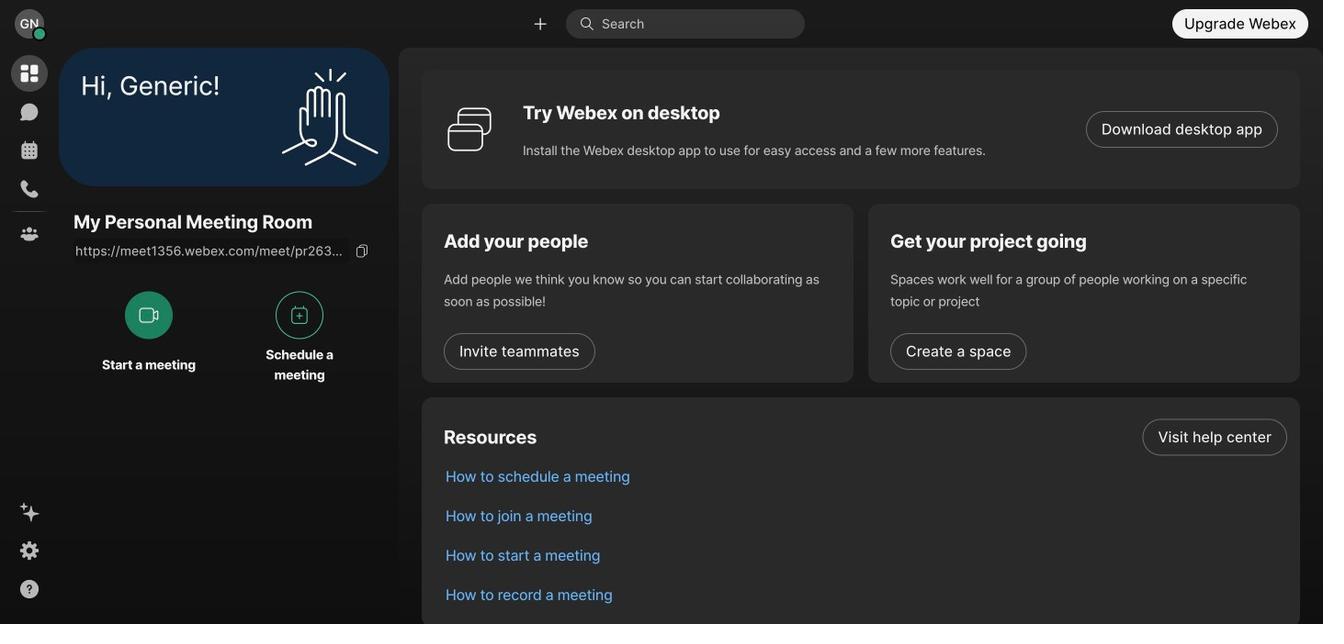Task type: vqa. For each thing, say whether or not it's contained in the screenshot.
cancel_16 image
no



Task type: describe. For each thing, give the bounding box(es) containing it.
2 list item from the top
[[431, 458, 1301, 497]]

webex tab list
[[11, 55, 48, 253]]

two hands high fiving image
[[275, 62, 385, 172]]



Task type: locate. For each thing, give the bounding box(es) containing it.
None text field
[[74, 238, 349, 264]]

3 list item from the top
[[431, 497, 1301, 537]]

navigation
[[0, 48, 59, 625]]

5 list item from the top
[[431, 576, 1301, 616]]

list item
[[431, 418, 1301, 458], [431, 458, 1301, 497], [431, 497, 1301, 537], [431, 537, 1301, 576], [431, 576, 1301, 616]]

4 list item from the top
[[431, 537, 1301, 576]]

1 list item from the top
[[431, 418, 1301, 458]]



